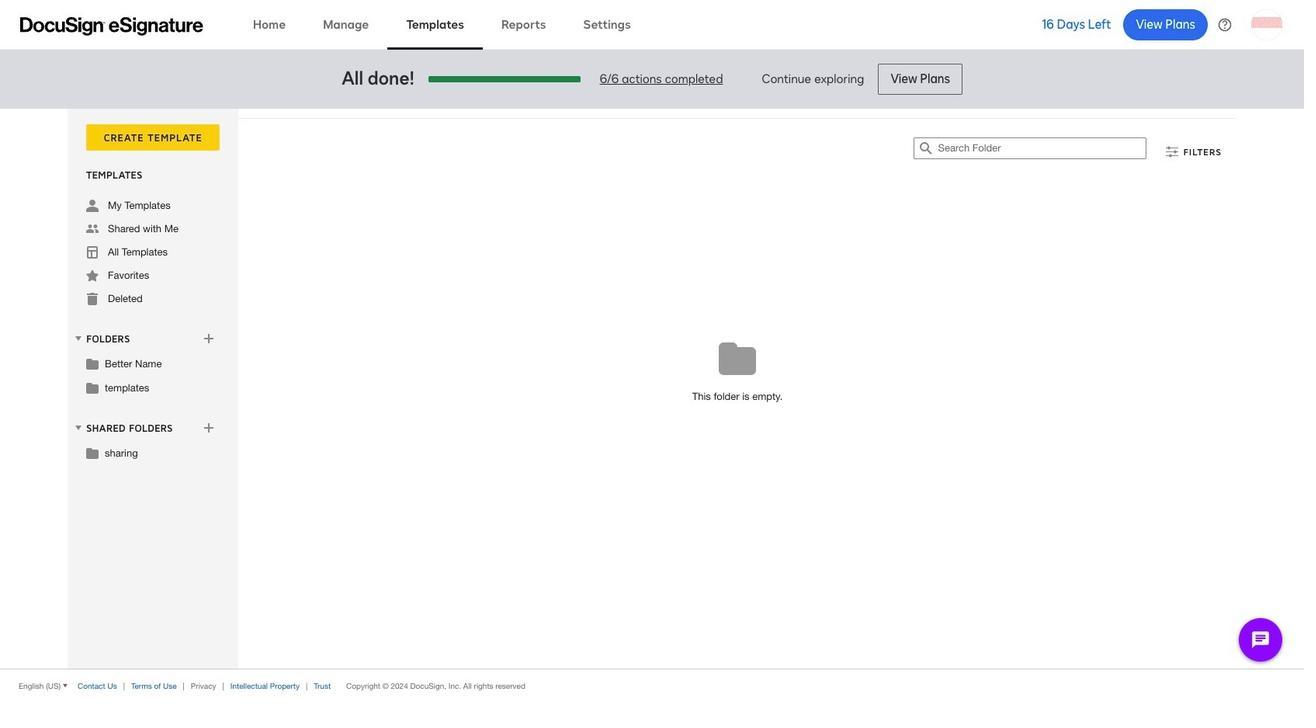 Task type: describe. For each thing, give the bounding box(es) containing it.
trash image
[[86, 293, 99, 305]]

templates image
[[86, 246, 99, 259]]

docusign esignature image
[[20, 17, 204, 35]]

Search Folder text field
[[939, 138, 1147, 158]]

view folders image
[[72, 332, 85, 345]]

user image
[[86, 200, 99, 212]]



Task type: locate. For each thing, give the bounding box(es) containing it.
3 folder image from the top
[[86, 447, 99, 459]]

folder image
[[86, 357, 99, 370], [86, 381, 99, 394], [86, 447, 99, 459]]

1 folder image from the top
[[86, 357, 99, 370]]

more info region
[[0, 669, 1305, 702]]

shared image
[[86, 223, 99, 235]]

0 vertical spatial folder image
[[86, 357, 99, 370]]

your uploaded profile image image
[[1252, 9, 1283, 40]]

2 vertical spatial folder image
[[86, 447, 99, 459]]

star filled image
[[86, 270, 99, 282]]

1 vertical spatial folder image
[[86, 381, 99, 394]]

secondary navigation region
[[68, 109, 1241, 669]]

view shared folders image
[[72, 422, 85, 434]]

2 folder image from the top
[[86, 381, 99, 394]]



Task type: vqa. For each thing, say whether or not it's contained in the screenshot.
Advanced Options List list
no



